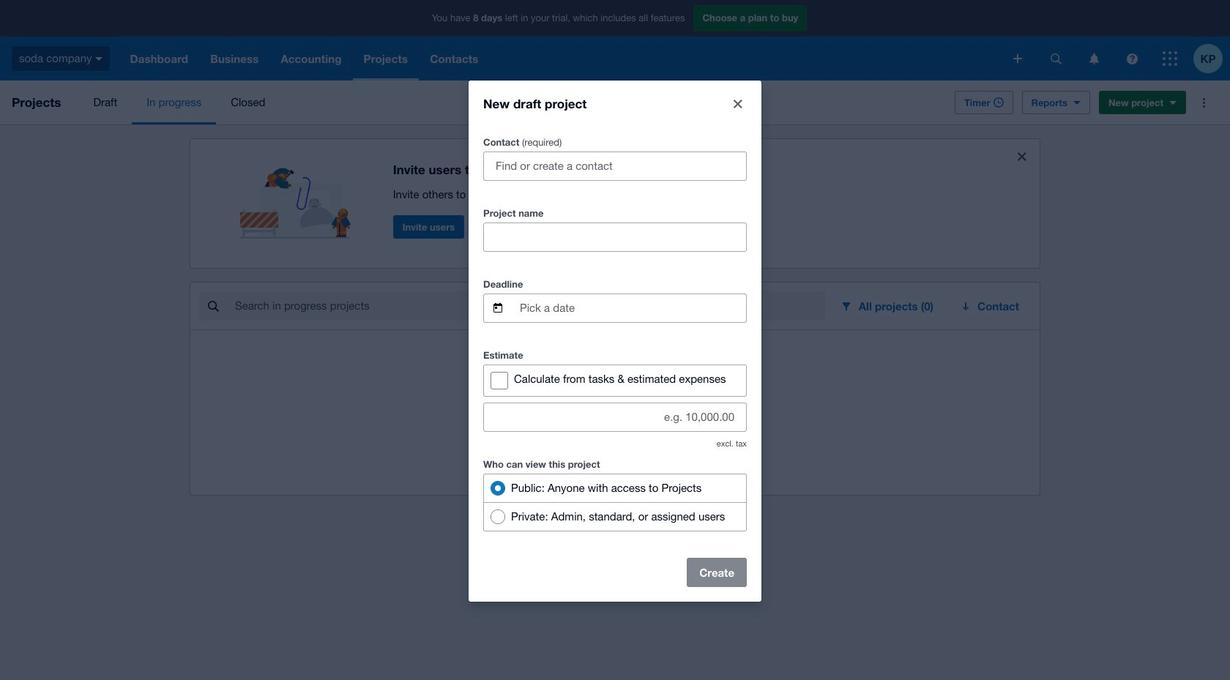 Task type: vqa. For each thing, say whether or not it's contained in the screenshot.
to inside the popup button
no



Task type: describe. For each thing, give the bounding box(es) containing it.
1 horizontal spatial svg image
[[1164, 51, 1178, 66]]

e.g. 10,000.00 field
[[484, 403, 747, 431]]

0 horizontal spatial svg image
[[1090, 53, 1099, 64]]



Task type: locate. For each thing, give the bounding box(es) containing it.
dialog
[[469, 80, 762, 602]]

svg image
[[1164, 51, 1178, 66], [1090, 53, 1099, 64]]

group
[[484, 474, 747, 532]]

Pick a date field
[[519, 294, 747, 322]]

invite users to projects image
[[240, 151, 358, 239]]

Find or create a contact field
[[484, 152, 747, 180]]

Search in progress projects search field
[[234, 292, 826, 320]]

banner
[[0, 0, 1231, 81]]

svg image
[[1051, 53, 1062, 64], [1127, 53, 1138, 64], [1014, 54, 1023, 63], [96, 57, 103, 61]]

None field
[[484, 223, 747, 251]]



